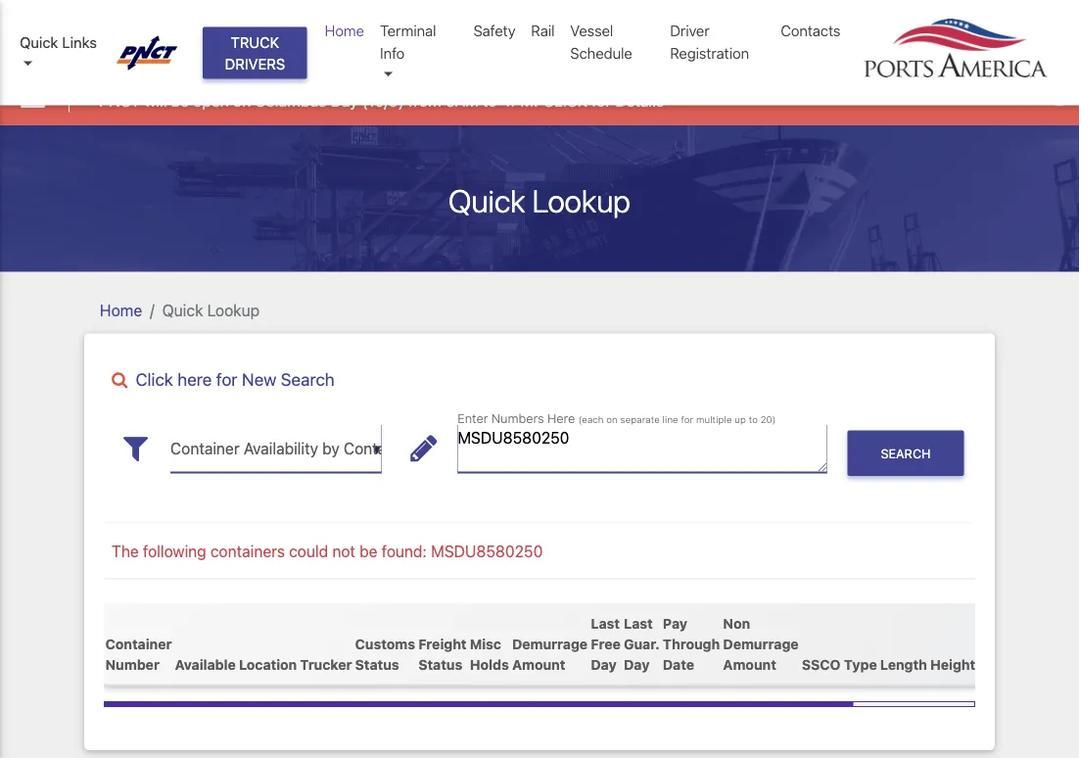 Task type: vqa. For each thing, say whether or not it's contained in the screenshot.
"for" inside the enter numbers here (each on separate line for multiple up to 20)
yes



Task type: locate. For each thing, give the bounding box(es) containing it.
0 horizontal spatial be
[[171, 91, 189, 110]]

line
[[663, 413, 679, 425]]

for inside alert
[[592, 91, 611, 110]]

0 vertical spatial home link
[[317, 12, 372, 49]]

2 amount from the left
[[723, 656, 777, 672]]

numbers
[[492, 411, 544, 425]]

1 horizontal spatial home link
[[317, 12, 372, 49]]

2 vertical spatial quick
[[162, 301, 203, 319]]

click here for new search
[[136, 369, 335, 389]]

vessel
[[571, 22, 614, 39]]

0 horizontal spatial home
[[100, 301, 142, 319]]

0 horizontal spatial search
[[281, 369, 335, 389]]

date
[[663, 656, 695, 672]]

on inside enter numbers here (each on separate line for multiple up to 20)
[[607, 413, 618, 425]]

1 horizontal spatial amount
[[723, 656, 777, 672]]

1 horizontal spatial quick lookup
[[449, 182, 631, 219]]

home
[[325, 22, 365, 39], [100, 301, 142, 319]]

ssco
[[802, 656, 841, 672]]

amount down non
[[723, 656, 777, 672]]

0 horizontal spatial quick lookup
[[162, 301, 260, 319]]

lookup
[[532, 182, 631, 219], [207, 301, 260, 319]]

to
[[483, 91, 497, 110], [749, 413, 758, 425]]

freight
[[418, 635, 467, 651]]

1 horizontal spatial search
[[881, 446, 931, 461]]

1 horizontal spatial for
[[592, 91, 611, 110]]

0 horizontal spatial home link
[[100, 301, 142, 319]]

for
[[592, 91, 611, 110], [216, 369, 238, 389], [681, 413, 694, 425]]

following
[[143, 542, 206, 561]]

home link up search image
[[100, 301, 142, 319]]

container
[[105, 635, 172, 651]]

home up search image
[[100, 301, 142, 319]]

day down "guar."
[[624, 656, 650, 672]]

search
[[281, 369, 335, 389], [881, 446, 931, 461]]

customs
[[355, 635, 415, 651]]

0 vertical spatial for
[[592, 91, 611, 110]]

4pm.*click
[[501, 91, 588, 110]]

demurrage down non
[[723, 635, 799, 651]]

1 horizontal spatial home
[[325, 22, 365, 39]]

misc
[[470, 635, 502, 651]]

2 vertical spatial for
[[681, 413, 694, 425]]

pnct will be open on columbus day (10/9) from 6am to 4pm.*click for details* alert
[[0, 72, 1080, 125]]

0 vertical spatial quick lookup
[[449, 182, 631, 219]]

rail
[[531, 22, 555, 39]]

holds
[[470, 656, 509, 672]]

last
[[591, 614, 620, 631], [624, 614, 653, 631]]

for inside enter numbers here (each on separate line for multiple up to 20)
[[681, 413, 694, 425]]

2 horizontal spatial for
[[681, 413, 694, 425]]

1 vertical spatial be
[[360, 542, 378, 561]]

(each
[[579, 413, 604, 425]]

0 vertical spatial home
[[325, 22, 365, 39]]

home link
[[317, 12, 372, 49], [100, 301, 142, 319]]

quick links link
[[20, 31, 98, 75]]

status
[[355, 656, 399, 672], [418, 656, 463, 672]]

2 demurrage from the left
[[723, 635, 799, 651]]

1 horizontal spatial on
[[607, 413, 618, 425]]

to inside alert
[[483, 91, 497, 110]]

drivers
[[225, 55, 285, 72]]

0 horizontal spatial demurrage
[[512, 635, 588, 651]]

rail link
[[524, 12, 563, 49]]

1 vertical spatial to
[[749, 413, 758, 425]]

be inside alert
[[171, 91, 189, 110]]

to right 6am
[[483, 91, 497, 110]]

amount right the "holds"
[[512, 656, 566, 672]]

(10/9)
[[362, 91, 404, 110]]

1 horizontal spatial quick
[[162, 301, 203, 319]]

home left terminal
[[325, 22, 365, 39]]

non
[[723, 614, 751, 631]]

links
[[62, 33, 97, 50]]

click
[[136, 369, 173, 389]]

for left details*
[[592, 91, 611, 110]]

on inside alert
[[233, 91, 251, 110]]

1 horizontal spatial status
[[418, 656, 463, 672]]

quick lookup
[[449, 182, 631, 219], [162, 301, 260, 319]]

status down freight
[[418, 656, 463, 672]]

1 vertical spatial search
[[881, 446, 931, 461]]

0 vertical spatial quick
[[20, 33, 58, 50]]

be right will
[[171, 91, 189, 110]]

last up "guar."
[[624, 614, 653, 631]]

0 horizontal spatial quick
[[20, 33, 58, 50]]

the following containers could not be found: msdu8580250
[[112, 542, 543, 561]]

search image
[[112, 371, 128, 388]]

on right open
[[233, 91, 251, 110]]

0 horizontal spatial day
[[331, 91, 358, 110]]

to for 20)
[[749, 413, 758, 425]]

1 horizontal spatial lookup
[[532, 182, 631, 219]]

for right here
[[216, 369, 238, 389]]

on
[[233, 91, 251, 110], [607, 413, 618, 425]]

None text field
[[170, 425, 381, 473]]

here
[[548, 411, 575, 425]]

demurrage
[[512, 635, 588, 651], [723, 635, 799, 651]]

1 horizontal spatial last
[[624, 614, 653, 631]]

to right up on the bottom of the page
[[749, 413, 758, 425]]

up
[[735, 413, 746, 425]]

day
[[331, 91, 358, 110], [591, 656, 617, 672], [624, 656, 650, 672]]

2 horizontal spatial quick
[[449, 182, 526, 219]]

not
[[332, 542, 356, 561]]

number
[[105, 656, 160, 672]]

to for 4pm.*click
[[483, 91, 497, 110]]

0 horizontal spatial lookup
[[207, 301, 260, 319]]

0 vertical spatial to
[[483, 91, 497, 110]]

home link left the info
[[317, 12, 372, 49]]

through
[[663, 635, 720, 651]]

amount
[[512, 656, 566, 672], [723, 656, 777, 672]]

close image
[[1050, 86, 1070, 106]]

0 horizontal spatial amount
[[512, 656, 566, 672]]

will
[[144, 91, 167, 110]]

safety link
[[466, 12, 524, 49]]

0 vertical spatial be
[[171, 91, 189, 110]]

truck drivers
[[225, 33, 285, 72]]

1 vertical spatial home
[[100, 301, 142, 319]]

0 horizontal spatial to
[[483, 91, 497, 110]]

last up "free"
[[591, 614, 620, 631]]

length
[[881, 656, 928, 672]]

status down customs
[[355, 656, 399, 672]]

pnct
[[99, 91, 140, 110]]

search inside 'button'
[[881, 446, 931, 461]]

on right (each
[[607, 413, 618, 425]]

new
[[242, 369, 277, 389]]

for right line at the bottom right of page
[[681, 413, 694, 425]]

1 vertical spatial for
[[216, 369, 238, 389]]

be
[[171, 91, 189, 110], [360, 542, 378, 561]]

0 horizontal spatial for
[[216, 369, 238, 389]]

1 vertical spatial lookup
[[207, 301, 260, 319]]

quick
[[20, 33, 58, 50], [449, 182, 526, 219], [162, 301, 203, 319]]

terminal
[[380, 22, 436, 39]]

schedule
[[571, 44, 633, 61]]

to inside enter numbers here (each on separate line for multiple up to 20)
[[749, 413, 758, 425]]

day down "free"
[[591, 656, 617, 672]]

0 horizontal spatial last
[[591, 614, 620, 631]]

be right the not on the left of the page
[[360, 542, 378, 561]]

1 horizontal spatial to
[[749, 413, 758, 425]]

0 horizontal spatial status
[[355, 656, 399, 672]]

type
[[844, 656, 877, 672]]

the
[[112, 542, 139, 561]]

vessel schedule link
[[563, 12, 663, 72]]

1 vertical spatial on
[[607, 413, 618, 425]]

1 horizontal spatial demurrage
[[723, 635, 799, 651]]

vessel schedule
[[571, 22, 633, 61]]

0 vertical spatial on
[[233, 91, 251, 110]]

0 horizontal spatial on
[[233, 91, 251, 110]]

day left (10/9)
[[331, 91, 358, 110]]

demurrage left "free"
[[512, 635, 588, 651]]



Task type: describe. For each thing, give the bounding box(es) containing it.
20)
[[761, 413, 776, 425]]

could
[[289, 542, 328, 561]]

2 status from the left
[[418, 656, 463, 672]]

1 vertical spatial home link
[[100, 301, 142, 319]]

found:
[[382, 542, 427, 561]]

height
[[931, 656, 976, 672]]

1 vertical spatial quick
[[449, 182, 526, 219]]

1 last from the left
[[591, 614, 620, 631]]

1 vertical spatial quick lookup
[[162, 301, 260, 319]]

2 last from the left
[[624, 614, 653, 631]]

contacts link
[[773, 12, 849, 49]]

driver
[[670, 22, 710, 39]]

MSDU8580250 text field
[[458, 425, 827, 473]]

0 vertical spatial lookup
[[532, 182, 631, 219]]

pay
[[663, 614, 688, 631]]

details*
[[616, 91, 671, 110]]

1 demurrage from the left
[[512, 635, 588, 651]]

multiple
[[696, 413, 732, 425]]

search button
[[848, 431, 964, 476]]

0 vertical spatial search
[[281, 369, 335, 389]]

6am
[[446, 91, 479, 110]]

terminal info
[[380, 22, 436, 61]]

pnct will be open on columbus day (10/9) from 6am to 4pm.*click for details*
[[99, 91, 671, 110]]

info
[[380, 44, 405, 61]]

msdu8580250
[[431, 542, 543, 561]]

open
[[193, 91, 229, 110]]

safety
[[474, 22, 516, 39]]

day inside alert
[[331, 91, 358, 110]]

on for (each
[[607, 413, 618, 425]]

enter
[[458, 411, 488, 425]]

container number available location trucker customs status freight status misc holds demurrage amount last free day last guar. day pay through date non demurrage amount ssco type length height
[[105, 614, 976, 672]]

trucker
[[300, 656, 352, 672]]

guar.
[[624, 635, 660, 651]]

available
[[175, 656, 236, 672]]

location
[[239, 656, 297, 672]]

contacts
[[781, 22, 841, 39]]

containers
[[210, 542, 285, 561]]

registration
[[670, 44, 750, 61]]

driver registration
[[670, 22, 750, 61]]

free
[[591, 635, 621, 651]]

on for open
[[233, 91, 251, 110]]

pnct will be open on columbus day (10/9) from 6am to 4pm.*click for details* link
[[99, 89, 671, 112]]

columbus
[[255, 91, 327, 110]]

truck drivers link
[[203, 27, 307, 79]]

from
[[408, 91, 441, 110]]

1 horizontal spatial be
[[360, 542, 378, 561]]

1 horizontal spatial day
[[591, 656, 617, 672]]

here
[[178, 369, 212, 389]]

1 amount from the left
[[512, 656, 566, 672]]

▼
[[372, 443, 381, 457]]

driver registration link
[[663, 12, 773, 72]]

separate
[[621, 413, 660, 425]]

truck
[[231, 33, 280, 50]]

terminal info link
[[372, 12, 466, 94]]

1 status from the left
[[355, 656, 399, 672]]

quick links
[[20, 33, 97, 50]]

enter numbers here (each on separate line for multiple up to 20)
[[458, 411, 776, 425]]

2 horizontal spatial day
[[624, 656, 650, 672]]

click here for new search link
[[104, 369, 976, 390]]



